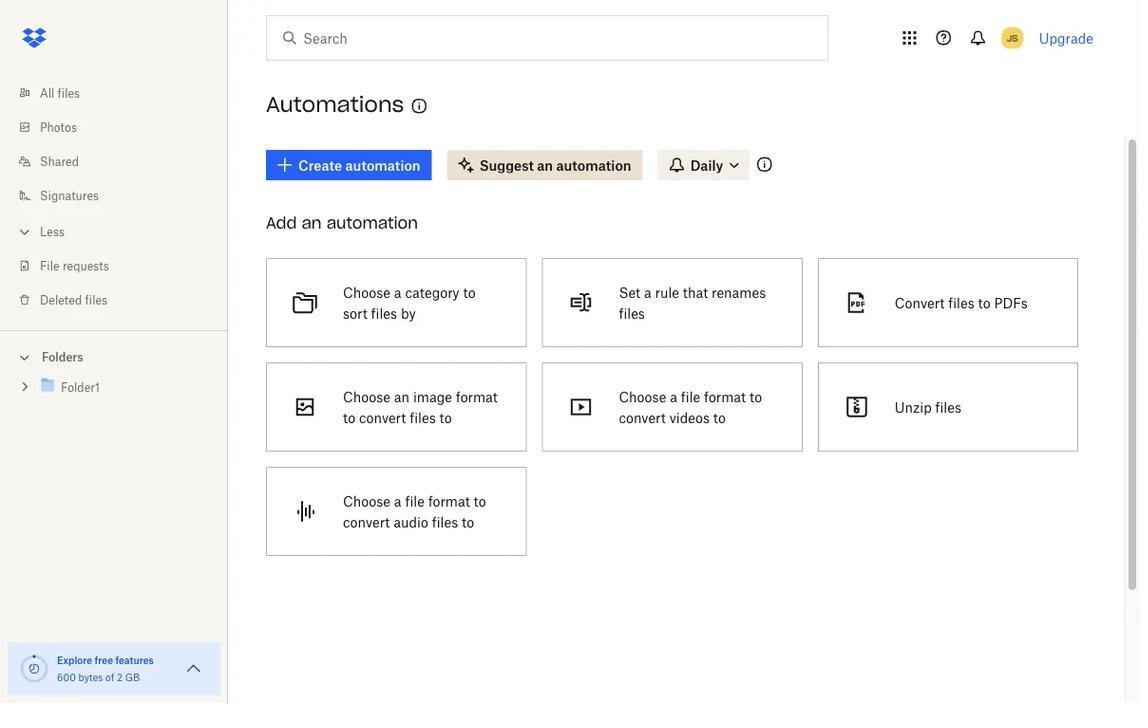 Task type: locate. For each thing, give the bounding box(es) containing it.
deleted files link
[[15, 283, 228, 317]]

deleted files
[[40, 293, 107, 307]]

signatures
[[40, 189, 99, 203]]

format for files
[[456, 389, 498, 405]]

automation right suggest
[[556, 157, 631, 173]]

choose
[[343, 285, 390, 301], [343, 389, 390, 405], [619, 389, 666, 405], [343, 494, 390, 510]]

an for choose
[[394, 389, 410, 405]]

less
[[40, 225, 65, 239]]

files right audio
[[432, 514, 458, 531]]

an inside choose an image format to convert files to
[[394, 389, 410, 405]]

photos
[[40, 120, 77, 134]]

videos
[[669, 410, 710, 426]]

choose inside choose a category to sort files by
[[343, 285, 390, 301]]

explore
[[57, 655, 92, 667]]

files inside the set a rule that renames files
[[619, 305, 645, 322]]

Search text field
[[303, 28, 789, 48]]

choose for choose an image format to convert files to
[[343, 389, 390, 405]]

gb
[[125, 672, 140, 684]]

format inside choose a file format to convert videos to
[[704, 389, 746, 405]]

photos link
[[15, 110, 228, 144]]

automation
[[345, 157, 421, 173], [556, 157, 631, 173], [327, 213, 418, 233]]

choose inside choose a file format to convert videos to
[[619, 389, 666, 405]]

automation down create automation
[[327, 213, 418, 233]]

automation right create
[[345, 157, 421, 173]]

an
[[537, 157, 553, 173], [302, 213, 322, 233], [394, 389, 410, 405]]

an left image
[[394, 389, 410, 405]]

1 vertical spatial file
[[405, 494, 425, 510]]

1 vertical spatial an
[[302, 213, 322, 233]]

daily button
[[658, 150, 750, 181]]

choose inside choose an image format to convert files to
[[343, 389, 390, 405]]

suggest an automation
[[479, 157, 631, 173]]

a up audio
[[394, 494, 401, 510]]

choose inside choose a file format to convert audio files to
[[343, 494, 390, 510]]

0 horizontal spatial file
[[405, 494, 425, 510]]

choose for choose a file format to convert audio files to
[[343, 494, 390, 510]]

bytes
[[78, 672, 103, 684]]

2 vertical spatial an
[[394, 389, 410, 405]]

file inside choose a file format to convert audio files to
[[405, 494, 425, 510]]

1 horizontal spatial an
[[394, 389, 410, 405]]

a right 'set'
[[644, 285, 651, 301]]

format for audio
[[428, 494, 470, 510]]

convert
[[359, 410, 406, 426], [619, 410, 666, 426], [343, 514, 390, 531]]

set a rule that renames files
[[619, 285, 766, 322]]

that
[[683, 285, 708, 301]]

shared
[[40, 154, 79, 169]]

file up videos
[[681, 389, 700, 405]]

0 horizontal spatial an
[[302, 213, 322, 233]]

deleted
[[40, 293, 82, 307]]

upgrade link
[[1039, 30, 1093, 46]]

audio
[[394, 514, 428, 531]]

file inside choose a file format to convert videos to
[[681, 389, 700, 405]]

an right the add
[[302, 213, 322, 233]]

convert inside choose a file format to convert audio files to
[[343, 514, 390, 531]]

a inside choose a category to sort files by
[[394, 285, 401, 301]]

sort
[[343, 305, 367, 322]]

files down image
[[410, 410, 436, 426]]

2 horizontal spatial an
[[537, 157, 553, 173]]

a
[[394, 285, 401, 301], [644, 285, 651, 301], [670, 389, 677, 405], [394, 494, 401, 510]]

format inside choose an image format to convert files to
[[456, 389, 498, 405]]

format up audio
[[428, 494, 470, 510]]

set a rule that renames files button
[[534, 251, 810, 355]]

signatures link
[[15, 179, 228, 213]]

upgrade
[[1039, 30, 1093, 46]]

convert inside choose an image format to convert files to
[[359, 410, 406, 426]]

convert for files
[[359, 410, 406, 426]]

list
[[0, 65, 228, 331]]

choose a file format to convert audio files to button
[[258, 460, 534, 564]]

a up videos
[[670, 389, 677, 405]]

file
[[681, 389, 700, 405], [405, 494, 425, 510]]

convert inside choose a file format to convert videos to
[[619, 410, 666, 426]]

a inside choose a file format to convert audio files to
[[394, 494, 401, 510]]

format for videos
[[704, 389, 746, 405]]

files
[[58, 86, 80, 100], [85, 293, 107, 307], [948, 295, 974, 311], [371, 305, 397, 322], [619, 305, 645, 322], [935, 399, 961, 416], [410, 410, 436, 426], [432, 514, 458, 531]]

a up the by
[[394, 285, 401, 301]]

set
[[619, 285, 640, 301]]

folder1
[[61, 381, 100, 395]]

format up videos
[[704, 389, 746, 405]]

0 vertical spatial file
[[681, 389, 700, 405]]

a inside choose a file format to convert videos to
[[670, 389, 677, 405]]

format
[[456, 389, 498, 405], [704, 389, 746, 405], [428, 494, 470, 510]]

file up audio
[[405, 494, 425, 510]]

an inside button
[[537, 157, 553, 173]]

files down 'set'
[[619, 305, 645, 322]]

format right image
[[456, 389, 498, 405]]

choose a category to sort files by
[[343, 285, 476, 322]]

to
[[463, 285, 476, 301], [978, 295, 991, 311], [750, 389, 762, 405], [343, 410, 355, 426], [439, 410, 452, 426], [713, 410, 726, 426], [474, 494, 486, 510], [462, 514, 474, 531]]

file requests link
[[15, 249, 228, 283]]

choose an image format to convert files to button
[[258, 355, 534, 460]]

a inside the set a rule that renames files
[[644, 285, 651, 301]]

a for choose a file format to convert videos to
[[670, 389, 677, 405]]

to inside choose a category to sort files by
[[463, 285, 476, 301]]

0 vertical spatial an
[[537, 157, 553, 173]]

a for choose a category to sort files by
[[394, 285, 401, 301]]

suggest an automation button
[[447, 150, 643, 181]]

list containing all files
[[0, 65, 228, 331]]

choose for choose a category to sort files by
[[343, 285, 390, 301]]

unzip files
[[895, 399, 961, 416]]

requests
[[63, 259, 109, 273]]

free
[[95, 655, 113, 667]]

files left the by
[[371, 305, 397, 322]]

format inside choose a file format to convert audio files to
[[428, 494, 470, 510]]

an right suggest
[[537, 157, 553, 173]]

by
[[401, 305, 416, 322]]

1 horizontal spatial file
[[681, 389, 700, 405]]



Task type: describe. For each thing, give the bounding box(es) containing it.
features
[[115, 655, 154, 667]]

daily
[[690, 157, 723, 173]]

files right unzip
[[935, 399, 961, 416]]

choose an image format to convert files to
[[343, 389, 498, 426]]

dropbox image
[[15, 19, 53, 57]]

automations
[[266, 91, 404, 118]]

add an automation main content
[[258, 137, 1125, 704]]

convert files to pdfs
[[895, 295, 1028, 311]]

choose a file format to convert videos to
[[619, 389, 762, 426]]

suggest
[[479, 157, 534, 173]]

shared link
[[15, 144, 228, 179]]

convert for videos
[[619, 410, 666, 426]]

600
[[57, 672, 76, 684]]

files right convert
[[948, 295, 974, 311]]

js
[[1007, 32, 1018, 44]]

js button
[[997, 23, 1028, 53]]

files inside choose an image format to convert files to
[[410, 410, 436, 426]]

choose a file format to convert audio files to
[[343, 494, 486, 531]]

image
[[413, 389, 452, 405]]

file
[[40, 259, 60, 273]]

a for set a rule that renames files
[[644, 285, 651, 301]]

less image
[[15, 223, 34, 242]]

all files link
[[15, 76, 228, 110]]

quota usage element
[[19, 655, 49, 685]]

category
[[405, 285, 459, 301]]

all
[[40, 86, 54, 100]]

explore free features 600 bytes of 2 gb
[[57, 655, 154, 684]]

create automation button
[[266, 150, 432, 181]]

an for suggest
[[537, 157, 553, 173]]

all files
[[40, 86, 80, 100]]

an for add
[[302, 213, 322, 233]]

choose for choose a file format to convert videos to
[[619, 389, 666, 405]]

a for choose a file format to convert audio files to
[[394, 494, 401, 510]]

folders button
[[0, 343, 228, 371]]

folder1 link
[[38, 376, 213, 399]]

convert files to pdfs button
[[810, 251, 1086, 355]]

folders
[[42, 351, 83, 365]]

file requests
[[40, 259, 109, 273]]

unzip
[[895, 399, 932, 416]]

create automation
[[298, 157, 421, 173]]

choose a category to sort files by button
[[258, 251, 534, 355]]

file for videos
[[681, 389, 700, 405]]

file for audio
[[405, 494, 425, 510]]

files inside choose a category to sort files by
[[371, 305, 397, 322]]

files inside choose a file format to convert audio files to
[[432, 514, 458, 531]]

rule
[[655, 285, 679, 301]]

automation for add an automation
[[327, 213, 418, 233]]

unzip files button
[[810, 355, 1086, 460]]

2
[[117, 672, 123, 684]]

of
[[105, 672, 114, 684]]

files right all
[[58, 86, 80, 100]]

pdfs
[[994, 295, 1028, 311]]

convert for audio
[[343, 514, 390, 531]]

add
[[266, 213, 297, 233]]

convert
[[895, 295, 945, 311]]

automation for suggest an automation
[[556, 157, 631, 173]]

files right "deleted"
[[85, 293, 107, 307]]

click to watch a demo video image
[[408, 95, 431, 118]]

choose a file format to convert videos to button
[[534, 355, 810, 460]]

add an automation
[[266, 213, 418, 233]]

renames
[[712, 285, 766, 301]]

create
[[298, 157, 342, 173]]



Task type: vqa. For each thing, say whether or not it's contained in the screenshot.
Request files
no



